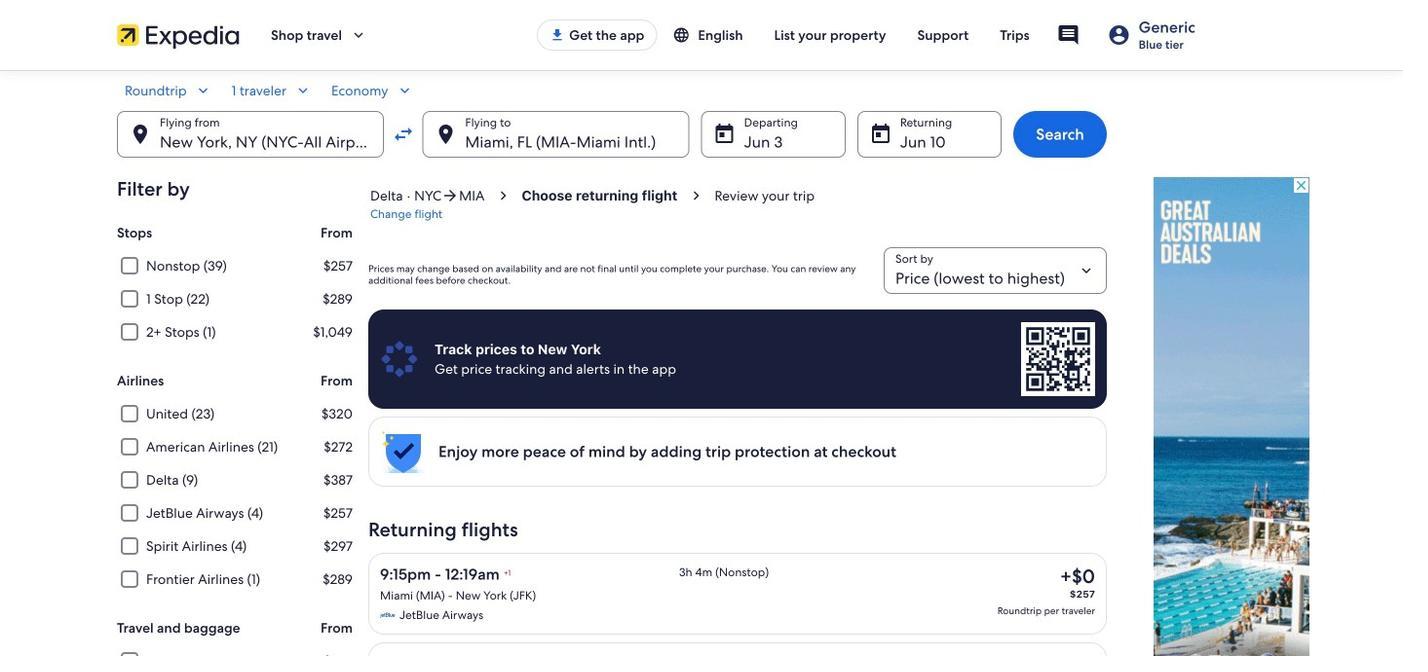 Task type: describe. For each thing, give the bounding box(es) containing it.
directional image
[[442, 187, 459, 205]]

enjoy more peace of mind by adding trip protection at checkout element
[[438, 442, 896, 462]]

1 horizontal spatial small image
[[294, 82, 312, 99]]

swap origin and destination image
[[392, 123, 415, 146]]

small image
[[396, 82, 414, 99]]

loyalty lowtier image
[[1108, 23, 1131, 47]]

oneky blue tier logo image
[[380, 340, 419, 379]]



Task type: locate. For each thing, give the bounding box(es) containing it.
0 horizontal spatial small image
[[195, 82, 212, 99]]

2 horizontal spatial small image
[[673, 26, 698, 44]]

qr code image
[[1021, 322, 1095, 398]]

list
[[368, 417, 1107, 657]]

step 1 of 3. delta flight. nyc to mia., delta element
[[368, 187, 520, 224]]

region
[[368, 310, 1107, 409]]

communication center icon image
[[1057, 23, 1080, 47]]

expedia logo image
[[117, 21, 240, 49]]

small image
[[673, 26, 698, 44], [195, 82, 212, 99], [294, 82, 312, 99]]

step 2 of 3. choose returning flight. current page, choose returning flight element
[[520, 187, 713, 207]]

download the app button image
[[550, 27, 565, 43]]

trailing image
[[350, 26, 367, 44]]

None search field
[[117, 82, 1107, 158]]



Task type: vqa. For each thing, say whether or not it's contained in the screenshot.
the bottommost small image
yes



